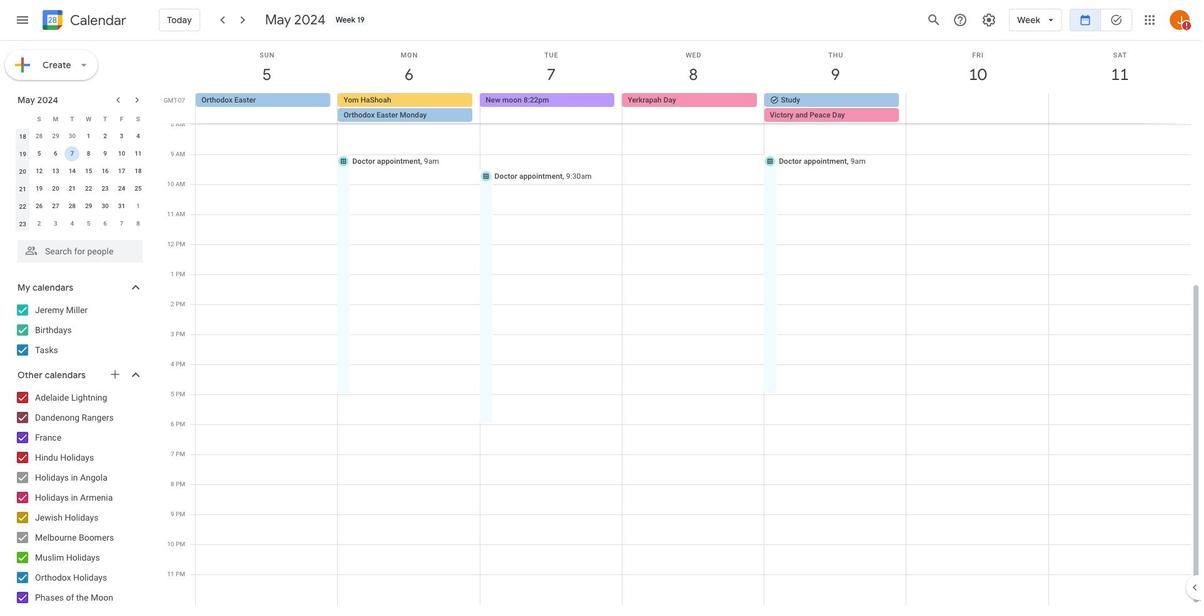 Task type: locate. For each thing, give the bounding box(es) containing it.
main drawer image
[[15, 13, 30, 28]]

june 4 element
[[65, 217, 80, 232]]

12 element
[[32, 164, 47, 179]]

heading inside calendar element
[[68, 13, 126, 28]]

june 5 element
[[81, 217, 96, 232]]

22 element
[[81, 181, 96, 197]]

11 element
[[131, 146, 146, 161]]

30 element
[[98, 199, 113, 214]]

18 element
[[131, 164, 146, 179]]

row group
[[14, 128, 146, 233]]

june 8 element
[[131, 217, 146, 232]]

add other calendars image
[[109, 369, 121, 381]]

cell
[[338, 93, 480, 123], [764, 93, 907, 123], [907, 93, 1049, 123], [1049, 93, 1191, 123], [64, 145, 80, 163]]

grid
[[160, 41, 1202, 606]]

column header
[[14, 110, 31, 128]]

settings menu image
[[982, 13, 997, 28]]

19 element
[[32, 181, 47, 197]]

june 2 element
[[32, 217, 47, 232]]

5 element
[[32, 146, 47, 161]]

15 element
[[81, 164, 96, 179]]

row group inside may 2024 'grid'
[[14, 128, 146, 233]]

april 30 element
[[65, 129, 80, 144]]

27 element
[[48, 199, 63, 214]]

june 1 element
[[131, 199, 146, 214]]

None search field
[[0, 235, 155, 263]]

row
[[190, 93, 1202, 123], [14, 110, 146, 128], [14, 128, 146, 145], [14, 145, 146, 163], [14, 163, 146, 180], [14, 180, 146, 198], [14, 198, 146, 215], [14, 215, 146, 233]]

3 element
[[114, 129, 129, 144]]

cell inside row group
[[64, 145, 80, 163]]

june 7 element
[[114, 217, 129, 232]]

heading
[[68, 13, 126, 28]]

23 element
[[98, 181, 113, 197]]

24 element
[[114, 181, 129, 197]]

june 6 element
[[98, 217, 113, 232]]



Task type: describe. For each thing, give the bounding box(es) containing it.
26 element
[[32, 199, 47, 214]]

april 29 element
[[48, 129, 63, 144]]

calendar element
[[40, 8, 126, 35]]

column header inside may 2024 'grid'
[[14, 110, 31, 128]]

14 element
[[65, 164, 80, 179]]

29 element
[[81, 199, 96, 214]]

16 element
[[98, 164, 113, 179]]

9 element
[[98, 146, 113, 161]]

8 element
[[81, 146, 96, 161]]

6 element
[[48, 146, 63, 161]]

21 element
[[65, 181, 80, 197]]

other calendars list
[[3, 388, 155, 606]]

my calendars list
[[3, 300, 155, 360]]

may 2024 grid
[[12, 110, 146, 233]]

17 element
[[114, 164, 129, 179]]

31 element
[[114, 199, 129, 214]]

10 element
[[114, 146, 129, 161]]

april 28 element
[[32, 129, 47, 144]]

7 element
[[65, 146, 80, 161]]

Search for people text field
[[25, 240, 135, 263]]

28 element
[[65, 199, 80, 214]]

4 element
[[131, 129, 146, 144]]

june 3 element
[[48, 217, 63, 232]]

20 element
[[48, 181, 63, 197]]

2 element
[[98, 129, 113, 144]]

25 element
[[131, 181, 146, 197]]

1 element
[[81, 129, 96, 144]]

13 element
[[48, 164, 63, 179]]



Task type: vqa. For each thing, say whether or not it's contained in the screenshot.
16, today "Element"
no



